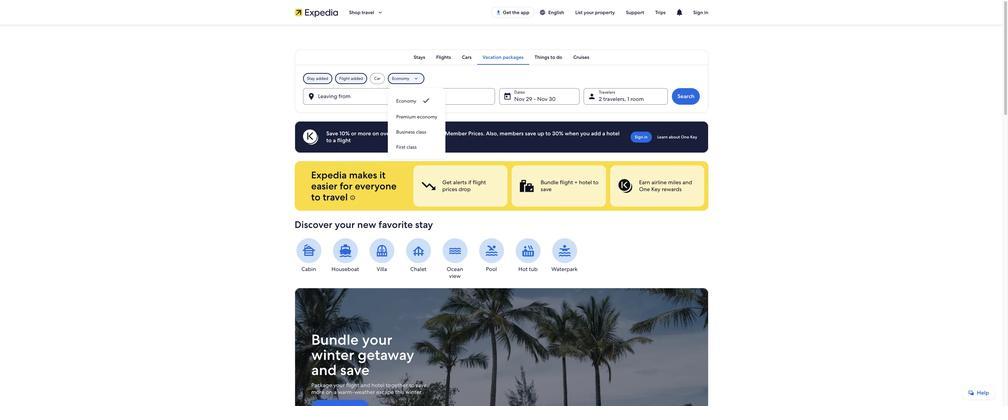 Task type: locate. For each thing, give the bounding box(es) containing it.
flight right if
[[473, 179, 486, 186]]

1 vertical spatial and
[[311, 361, 337, 380]]

0 horizontal spatial nov
[[515, 96, 525, 103]]

ocean view button
[[441, 239, 469, 280]]

small image
[[540, 9, 546, 16]]

one
[[681, 135, 690, 140], [639, 186, 650, 193]]

1 horizontal spatial nov
[[538, 96, 548, 103]]

sign in right the communication center icon
[[694, 9, 709, 16]]

1 horizontal spatial key
[[691, 135, 698, 140]]

1 horizontal spatial more
[[358, 130, 371, 137]]

1 horizontal spatial get
[[503, 9, 511, 16]]

on
[[373, 130, 379, 137], [326, 389, 332, 396]]

2 vertical spatial and
[[361, 382, 370, 390]]

room
[[631, 96, 644, 103]]

2 vertical spatial hotel
[[372, 382, 385, 390]]

2 travelers, 1 room
[[599, 96, 644, 103]]

travel
[[362, 9, 375, 16], [323, 191, 348, 204]]

to right this
[[409, 382, 414, 390]]

0 vertical spatial and
[[683, 179, 692, 186]]

1 horizontal spatial added
[[351, 76, 363, 81]]

1 horizontal spatial one
[[681, 135, 690, 140]]

1 vertical spatial class
[[407, 144, 417, 150]]

save right this
[[416, 382, 427, 390]]

the
[[513, 9, 520, 16]]

stays link
[[408, 50, 431, 65]]

get
[[503, 9, 511, 16], [442, 179, 452, 186]]

first class button
[[388, 139, 446, 155]]

0 horizontal spatial more
[[311, 389, 325, 396]]

class right first
[[407, 144, 417, 150]]

bundle for flight
[[541, 179, 559, 186]]

sign right the communication center icon
[[694, 9, 704, 16]]

get left alerts
[[442, 179, 452, 186]]

houseboat button
[[331, 239, 360, 273]]

0 vertical spatial more
[[358, 130, 371, 137]]

1 vertical spatial one
[[639, 186, 650, 193]]

0 horizontal spatial key
[[652, 186, 661, 193]]

get the app
[[503, 9, 530, 16]]

0 vertical spatial sign in
[[694, 9, 709, 16]]

you
[[581, 130, 590, 137]]

sign in link
[[631, 132, 652, 143]]

sign left learn
[[635, 135, 644, 140]]

more inside the 'bundle your winter getaway and save package your flight and hotel together to save more on a warm-weather escape this winter.'
[[311, 389, 325, 396]]

0 vertical spatial hotel
[[607, 130, 620, 137]]

in inside dropdown button
[[705, 9, 709, 16]]

to inside the 'bundle your winter getaway and save package your flight and hotel together to save more on a warm-weather escape this winter.'
[[409, 382, 414, 390]]

in left learn
[[645, 135, 648, 140]]

menu containing economy
[[388, 92, 446, 155]]

stay added
[[307, 76, 328, 81]]

2 travelers, 1 room button
[[584, 88, 668, 105]]

bundle flight + hotel to save
[[541, 179, 599, 193]]

new
[[358, 219, 377, 231]]

to right '+'
[[594, 179, 599, 186]]

0 horizontal spatial one
[[639, 186, 650, 193]]

english button
[[534, 6, 570, 19]]

on left warm-
[[326, 389, 332, 396]]

1 vertical spatial economy
[[397, 98, 417, 104]]

hotel
[[607, 130, 620, 137], [579, 179, 592, 186], [372, 382, 385, 390]]

0 horizontal spatial travel
[[323, 191, 348, 204]]

1 out of 3 element
[[413, 166, 508, 207]]

nov 29 - nov 30 button
[[500, 88, 580, 105]]

to left 10%
[[327, 137, 332, 144]]

flight inside the 'bundle your winter getaway and save package your flight and hotel together to save more on a warm-weather escape this winter.'
[[346, 382, 359, 390]]

key inside earn airline miles and one key rewards
[[652, 186, 661, 193]]

things to do
[[535, 54, 563, 60]]

0 vertical spatial economy
[[392, 76, 410, 81]]

members
[[500, 130, 524, 137]]

2 added from the left
[[351, 76, 363, 81]]

your
[[584, 9, 594, 16], [335, 219, 355, 231], [362, 331, 392, 350], [333, 382, 345, 390]]

and right miles
[[683, 179, 692, 186]]

on left over
[[373, 130, 379, 137]]

support
[[626, 9, 645, 16]]

key right earn
[[652, 186, 661, 193]]

waterpark button
[[551, 239, 579, 273]]

hotel right add at right top
[[607, 130, 620, 137]]

getaway
[[358, 346, 414, 365]]

added
[[316, 76, 328, 81], [351, 76, 363, 81]]

0 vertical spatial get
[[503, 9, 511, 16]]

0 vertical spatial on
[[373, 130, 379, 137]]

when
[[565, 130, 579, 137]]

get right download the app button icon
[[503, 9, 511, 16]]

to left do
[[551, 54, 556, 60]]

to inside bundle flight + hotel to save
[[594, 179, 599, 186]]

more right the or
[[358, 130, 371, 137]]

chalet
[[411, 266, 427, 273]]

search
[[678, 93, 695, 100]]

2 horizontal spatial hotel
[[607, 130, 620, 137]]

shop travel button
[[344, 4, 389, 21]]

in
[[705, 9, 709, 16], [645, 135, 648, 140]]

chalet button
[[405, 239, 433, 273]]

save left up
[[525, 130, 537, 137]]

swap origin and destination values image
[[396, 93, 402, 100]]

1 horizontal spatial on
[[373, 130, 379, 137]]

flights link
[[431, 50, 457, 65]]

travel left xsmall icon
[[323, 191, 348, 204]]

tab list containing stays
[[295, 50, 709, 65]]

29
[[526, 96, 533, 103]]

list your property
[[576, 9, 615, 16]]

more inside save 10% or more on over 100,000 hotels with member prices. also, members save up to 30% when you add a hotel to a flight
[[358, 130, 371, 137]]

0 horizontal spatial get
[[442, 179, 452, 186]]

one right about
[[681, 135, 690, 140]]

shop travel
[[349, 9, 375, 16]]

nov left 29
[[515, 96, 525, 103]]

one left airline on the right top of page
[[639, 186, 650, 193]]

cruises
[[574, 54, 590, 60]]

0 horizontal spatial hotel
[[372, 382, 385, 390]]

1 horizontal spatial hotel
[[579, 179, 592, 186]]

flight added
[[339, 76, 363, 81]]

packages
[[503, 54, 524, 60]]

sign in left learn
[[635, 135, 648, 140]]

1 horizontal spatial in
[[705, 9, 709, 16]]

get inside get alerts if flight prices drop
[[442, 179, 452, 186]]

premium economy
[[397, 114, 438, 120]]

2 out of 3 element
[[512, 166, 606, 207]]

0 horizontal spatial bundle
[[311, 331, 359, 350]]

1 vertical spatial on
[[326, 389, 332, 396]]

key right about
[[691, 135, 698, 140]]

added for stay added
[[316, 76, 328, 81]]

a left warm-
[[334, 389, 337, 396]]

tab list
[[295, 50, 709, 65]]

1 vertical spatial sign in
[[635, 135, 648, 140]]

stays
[[414, 54, 425, 60]]

and
[[683, 179, 692, 186], [311, 361, 337, 380], [361, 382, 370, 390]]

first class
[[397, 144, 417, 150]]

0 vertical spatial in
[[705, 9, 709, 16]]

trips
[[656, 9, 666, 16]]

0 horizontal spatial sign
[[635, 135, 644, 140]]

stay
[[307, 76, 315, 81]]

0 vertical spatial one
[[681, 135, 690, 140]]

villa button
[[368, 239, 396, 273]]

economy inside button
[[397, 98, 417, 104]]

menu
[[388, 92, 446, 155]]

1 vertical spatial key
[[652, 186, 661, 193]]

and right warm-
[[361, 382, 370, 390]]

get for get the app
[[503, 9, 511, 16]]

vacation packages
[[483, 54, 524, 60]]

economy inside dropdown button
[[392, 76, 410, 81]]

cabin button
[[295, 239, 323, 273]]

get alerts if flight prices drop
[[442, 179, 486, 193]]

flight
[[337, 137, 351, 144], [473, 179, 486, 186], [560, 179, 573, 186], [346, 382, 359, 390]]

shop
[[349, 9, 361, 16]]

travel inside expedia makes it easier for everyone to travel
[[323, 191, 348, 204]]

one inside "link"
[[681, 135, 690, 140]]

get the app link
[[492, 7, 534, 18]]

flight left the or
[[337, 137, 351, 144]]

1 horizontal spatial travel
[[362, 9, 375, 16]]

0 horizontal spatial in
[[645, 135, 648, 140]]

in inside main content
[[645, 135, 648, 140]]

key inside "link"
[[691, 135, 698, 140]]

1 horizontal spatial bundle
[[541, 179, 559, 186]]

bundle inside the 'bundle your winter getaway and save package your flight and hotel together to save more on a warm-weather escape this winter.'
[[311, 331, 359, 350]]

0 vertical spatial sign
[[694, 9, 704, 16]]

0 horizontal spatial and
[[311, 361, 337, 380]]

1 vertical spatial more
[[311, 389, 325, 396]]

flight right package
[[346, 382, 359, 390]]

together
[[386, 382, 408, 390]]

bundle inside bundle flight + hotel to save
[[541, 179, 559, 186]]

hotel inside bundle flight + hotel to save
[[579, 179, 592, 186]]

learn about one key
[[658, 135, 698, 140]]

0 vertical spatial travel
[[362, 9, 375, 16]]

0 vertical spatial bundle
[[541, 179, 559, 186]]

1 horizontal spatial sign in
[[694, 9, 709, 16]]

nov
[[515, 96, 525, 103], [538, 96, 548, 103]]

flight left '+'
[[560, 179, 573, 186]]

your for list
[[584, 9, 594, 16]]

premium
[[397, 114, 416, 120]]

1 vertical spatial travel
[[323, 191, 348, 204]]

0 horizontal spatial sign in
[[635, 135, 648, 140]]

sign inside sign in dropdown button
[[694, 9, 704, 16]]

1 added from the left
[[316, 76, 328, 81]]

hotel right '+'
[[579, 179, 592, 186]]

save
[[327, 130, 338, 137]]

economy up swap origin and destination values icon
[[392, 76, 410, 81]]

1 vertical spatial sign
[[635, 135, 644, 140]]

flights
[[437, 54, 451, 60]]

save 10% or more on over 100,000 hotels with member prices. also, members save up to 30% when you add a hotel to a flight
[[327, 130, 620, 144]]

added right flight
[[351, 76, 363, 81]]

2 horizontal spatial and
[[683, 179, 692, 186]]

1 horizontal spatial sign
[[694, 9, 704, 16]]

sign in inside sign in dropdown button
[[694, 9, 709, 16]]

to inside things to do link
[[551, 54, 556, 60]]

30%
[[553, 130, 564, 137]]

to inside expedia makes it easier for everyone to travel
[[311, 191, 321, 204]]

in right the communication center icon
[[705, 9, 709, 16]]

hot tub button
[[514, 239, 543, 273]]

and up package
[[311, 361, 337, 380]]

more left warm-
[[311, 389, 325, 396]]

1 vertical spatial get
[[442, 179, 452, 186]]

class up first class button
[[416, 129, 426, 135]]

one inside earn airline miles and one key rewards
[[639, 186, 650, 193]]

pool
[[486, 266, 497, 273]]

bundle
[[541, 179, 559, 186], [311, 331, 359, 350]]

a left 10%
[[333, 137, 336, 144]]

0 vertical spatial class
[[416, 129, 426, 135]]

economy up premium
[[397, 98, 417, 104]]

0 vertical spatial key
[[691, 135, 698, 140]]

0 horizontal spatial added
[[316, 76, 328, 81]]

0 horizontal spatial on
[[326, 389, 332, 396]]

trailing image
[[377, 9, 383, 16]]

hotel left together
[[372, 382, 385, 390]]

travel left trailing icon
[[362, 9, 375, 16]]

support link
[[621, 6, 650, 19]]

expedia logo image
[[295, 8, 338, 17]]

to down expedia
[[311, 191, 321, 204]]

added right stay
[[316, 76, 328, 81]]

1 vertical spatial in
[[645, 135, 648, 140]]

1 vertical spatial bundle
[[311, 331, 359, 350]]

nov right -
[[538, 96, 548, 103]]

expedia
[[311, 169, 347, 181]]

1
[[628, 96, 630, 103]]

1 vertical spatial hotel
[[579, 179, 592, 186]]

save left '+'
[[541, 186, 552, 193]]

warm-
[[338, 389, 354, 396]]



Task type: vqa. For each thing, say whether or not it's contained in the screenshot.
9597
no



Task type: describe. For each thing, give the bounding box(es) containing it.
100,000
[[393, 130, 415, 137]]

menu inside bundle your winter getaway and save main content
[[388, 92, 446, 155]]

premium economy button
[[388, 109, 446, 124]]

communication center icon image
[[676, 8, 684, 17]]

do
[[557, 54, 563, 60]]

sign in inside sign in link
[[635, 135, 648, 140]]

villa
[[377, 266, 387, 273]]

cabin
[[302, 266, 316, 273]]

miles
[[668, 179, 681, 186]]

prices.
[[469, 130, 485, 137]]

save up warm-
[[340, 361, 370, 380]]

tab list inside bundle your winter getaway and save main content
[[295, 50, 709, 65]]

for
[[340, 180, 353, 193]]

first
[[397, 144, 406, 150]]

everyone
[[355, 180, 397, 193]]

trips link
[[650, 6, 672, 19]]

package
[[311, 382, 332, 390]]

business
[[397, 129, 415, 135]]

member
[[445, 130, 467, 137]]

hotel inside the 'bundle your winter getaway and save package your flight and hotel together to save more on a warm-weather escape this winter.'
[[372, 382, 385, 390]]

discover
[[295, 219, 333, 231]]

earn
[[639, 179, 650, 186]]

flight inside save 10% or more on over 100,000 hotels with member prices. also, members save up to 30% when you add a hotel to a flight
[[337, 137, 351, 144]]

business class button
[[388, 124, 446, 139]]

with
[[433, 130, 444, 137]]

download the app button image
[[496, 10, 502, 15]]

to right up
[[546, 130, 551, 137]]

flight inside get alerts if flight prices drop
[[473, 179, 486, 186]]

property
[[595, 9, 615, 16]]

escape
[[376, 389, 394, 396]]

travel inside shop travel dropdown button
[[362, 9, 375, 16]]

on inside save 10% or more on over 100,000 hotels with member prices. also, members save up to 30% when you add a hotel to a flight
[[373, 130, 379, 137]]

flight inside bundle flight + hotel to save
[[560, 179, 573, 186]]

it
[[380, 169, 386, 181]]

bundle your winter getaway and save package your flight and hotel together to save more on a warm-weather escape this winter.
[[311, 331, 427, 396]]

xsmall image
[[350, 195, 356, 201]]

this
[[395, 389, 404, 396]]

about
[[669, 135, 680, 140]]

-
[[534, 96, 536, 103]]

hotel inside save 10% or more on over 100,000 hotels with member prices. also, members save up to 30% when you add a hotel to a flight
[[607, 130, 620, 137]]

over
[[381, 130, 392, 137]]

hotels
[[416, 130, 432, 137]]

business class
[[397, 129, 426, 135]]

your for discover
[[335, 219, 355, 231]]

3 out of 3 element
[[610, 166, 705, 207]]

class for first class
[[407, 144, 417, 150]]

economy button
[[388, 92, 446, 109]]

a right add at right top
[[603, 130, 606, 137]]

learn about one key link
[[655, 132, 701, 143]]

vacation packages link
[[477, 50, 530, 65]]

airline
[[652, 179, 667, 186]]

2
[[599, 96, 602, 103]]

winter.
[[406, 389, 423, 396]]

class for business class
[[416, 129, 426, 135]]

your for bundle
[[362, 331, 392, 350]]

if
[[468, 179, 472, 186]]

houseboat
[[332, 266, 359, 273]]

get for get alerts if flight prices drop
[[442, 179, 452, 186]]

economy for economy button
[[397, 98, 417, 104]]

flight
[[339, 76, 350, 81]]

save inside bundle flight + hotel to save
[[541, 186, 552, 193]]

view
[[449, 273, 461, 280]]

favorite
[[379, 219, 413, 231]]

hot
[[519, 266, 528, 273]]

sign in button
[[688, 4, 714, 21]]

vacation
[[483, 54, 502, 60]]

bundle your winter getaway and save main content
[[0, 25, 1004, 407]]

also,
[[486, 130, 499, 137]]

list
[[576, 9, 583, 16]]

economy button
[[388, 73, 425, 84]]

+
[[575, 179, 578, 186]]

pool button
[[478, 239, 506, 273]]

earn airline miles and one key rewards
[[639, 179, 692, 193]]

prices
[[442, 186, 457, 193]]

ocean view
[[447, 266, 463, 280]]

sign inside sign in link
[[635, 135, 644, 140]]

english
[[549, 9, 565, 16]]

nov 29 - nov 30
[[515, 96, 556, 103]]

add
[[591, 130, 601, 137]]

weather
[[354, 389, 375, 396]]

car
[[374, 76, 381, 81]]

cruises link
[[568, 50, 595, 65]]

rewards
[[662, 186, 682, 193]]

economy for economy dropdown button
[[392, 76, 410, 81]]

economy
[[417, 114, 438, 120]]

or
[[351, 130, 357, 137]]

1 nov from the left
[[515, 96, 525, 103]]

app
[[521, 9, 530, 16]]

added for flight added
[[351, 76, 363, 81]]

alerts
[[453, 179, 467, 186]]

travel sale activities deals image
[[295, 288, 709, 407]]

10%
[[340, 130, 350, 137]]

and inside earn airline miles and one key rewards
[[683, 179, 692, 186]]

a inside the 'bundle your winter getaway and save package your flight and hotel together to save more on a warm-weather escape this winter.'
[[334, 389, 337, 396]]

learn
[[658, 135, 668, 140]]

bundle for your
[[311, 331, 359, 350]]

1 horizontal spatial and
[[361, 382, 370, 390]]

winter
[[311, 346, 354, 365]]

easier
[[311, 180, 338, 193]]

ocean
[[447, 266, 463, 273]]

2 nov from the left
[[538, 96, 548, 103]]

on inside the 'bundle your winter getaway and save package your flight and hotel together to save more on a warm-weather escape this winter.'
[[326, 389, 332, 396]]

expedia makes it easier for everyone to travel
[[311, 169, 397, 204]]

cars link
[[457, 50, 477, 65]]

makes
[[349, 169, 377, 181]]

waterpark
[[552, 266, 578, 273]]

save inside save 10% or more on over 100,000 hotels with member prices. also, members save up to 30% when you add a hotel to a flight
[[525, 130, 537, 137]]

travelers,
[[604, 96, 626, 103]]

drop
[[459, 186, 471, 193]]



